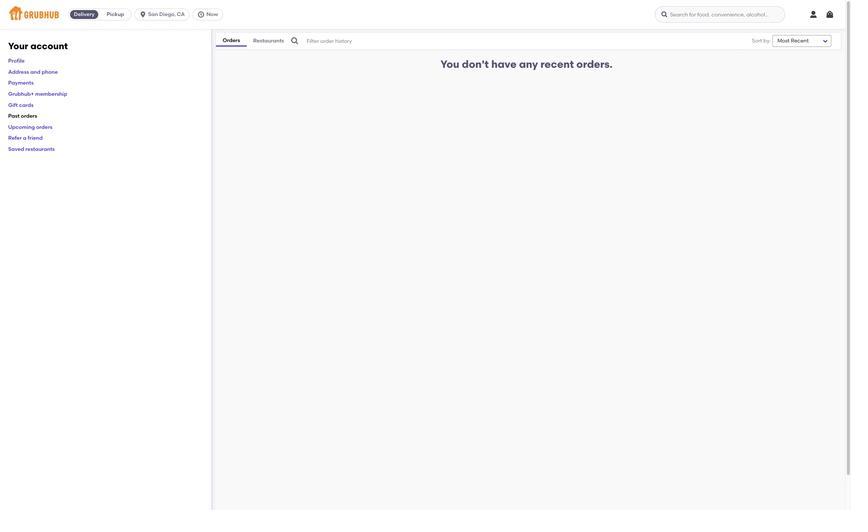 Task type: describe. For each thing, give the bounding box(es) containing it.
your account
[[8, 41, 68, 51]]

Filter order history search field
[[290, 33, 730, 49]]

gift cards link
[[8, 102, 34, 108]]

grubhub+ membership link
[[8, 91, 67, 97]]

recent
[[541, 58, 574, 70]]

saved restaurants link
[[8, 146, 55, 152]]

payments
[[8, 80, 34, 86]]

and
[[30, 69, 40, 75]]

orders button
[[216, 35, 247, 47]]

address and phone link
[[8, 69, 58, 75]]

svg image inside now 'button'
[[198, 11, 205, 18]]

have
[[492, 58, 517, 70]]

past
[[8, 113, 20, 119]]

gift
[[8, 102, 18, 108]]

svg image inside san diego, ca button
[[139, 11, 147, 18]]

orders.
[[577, 58, 613, 70]]

restaurants
[[253, 38, 284, 44]]

now button
[[193, 9, 226, 20]]

restaurants button
[[247, 36, 290, 46]]

a
[[23, 135, 26, 141]]

gift cards
[[8, 102, 34, 108]]

2 svg image from the left
[[661, 11, 669, 18]]

orders for past orders
[[21, 113, 37, 119]]

any
[[519, 58, 538, 70]]

upcoming orders link
[[8, 124, 52, 130]]

past orders link
[[8, 113, 37, 119]]

membership
[[35, 91, 67, 97]]

now
[[207, 11, 218, 18]]

main navigation navigation
[[0, 0, 846, 29]]

ca
[[177, 11, 185, 18]]

cards
[[19, 102, 34, 108]]

phone
[[42, 69, 58, 75]]

san
[[148, 11, 158, 18]]



Task type: locate. For each thing, give the bounding box(es) containing it.
0 horizontal spatial svg image
[[139, 11, 147, 18]]

past orders
[[8, 113, 37, 119]]

diego,
[[159, 11, 176, 18]]

1 svg image from the left
[[139, 11, 147, 18]]

sort
[[752, 38, 763, 44]]

address and phone
[[8, 69, 58, 75]]

grubhub+
[[8, 91, 34, 97]]

upcoming
[[8, 124, 35, 130]]

payments link
[[8, 80, 34, 86]]

you don't have any recent orders.
[[441, 58, 613, 70]]

refer a friend link
[[8, 135, 43, 141]]

saved
[[8, 146, 24, 152]]

upcoming orders
[[8, 124, 52, 130]]

orders
[[21, 113, 37, 119], [36, 124, 52, 130]]

1 vertical spatial orders
[[36, 124, 52, 130]]

san diego, ca button
[[135, 9, 193, 20]]

friend
[[28, 135, 43, 141]]

profile
[[8, 58, 25, 64]]

refer a friend
[[8, 135, 43, 141]]

orders up 'upcoming orders'
[[21, 113, 37, 119]]

don't
[[462, 58, 489, 70]]

delivery
[[74, 11, 95, 18]]

san diego, ca
[[148, 11, 185, 18]]

grubhub+ membership
[[8, 91, 67, 97]]

svg image
[[139, 11, 147, 18], [661, 11, 669, 18]]

0 vertical spatial orders
[[21, 113, 37, 119]]

saved restaurants
[[8, 146, 55, 152]]

1 horizontal spatial svg image
[[661, 11, 669, 18]]

address
[[8, 69, 29, 75]]

svg image
[[810, 10, 819, 19], [826, 10, 835, 19], [198, 11, 205, 18], [290, 37, 299, 45]]

orders up friend
[[36, 124, 52, 130]]

account
[[30, 41, 68, 51]]

your
[[8, 41, 28, 51]]

orders
[[223, 37, 240, 43]]

restaurants
[[25, 146, 55, 152]]

orders for upcoming orders
[[36, 124, 52, 130]]

you
[[441, 58, 460, 70]]

delivery button
[[69, 9, 100, 20]]

Search for food, convenience, alcohol... search field
[[655, 6, 786, 23]]

profile link
[[8, 58, 25, 64]]

pickup
[[107, 11, 124, 18]]

by:
[[764, 38, 771, 44]]

sort by:
[[752, 38, 771, 44]]

refer
[[8, 135, 22, 141]]

pickup button
[[100, 9, 131, 20]]



Task type: vqa. For each thing, say whether or not it's contained in the screenshot.
the Past orders LINK
yes



